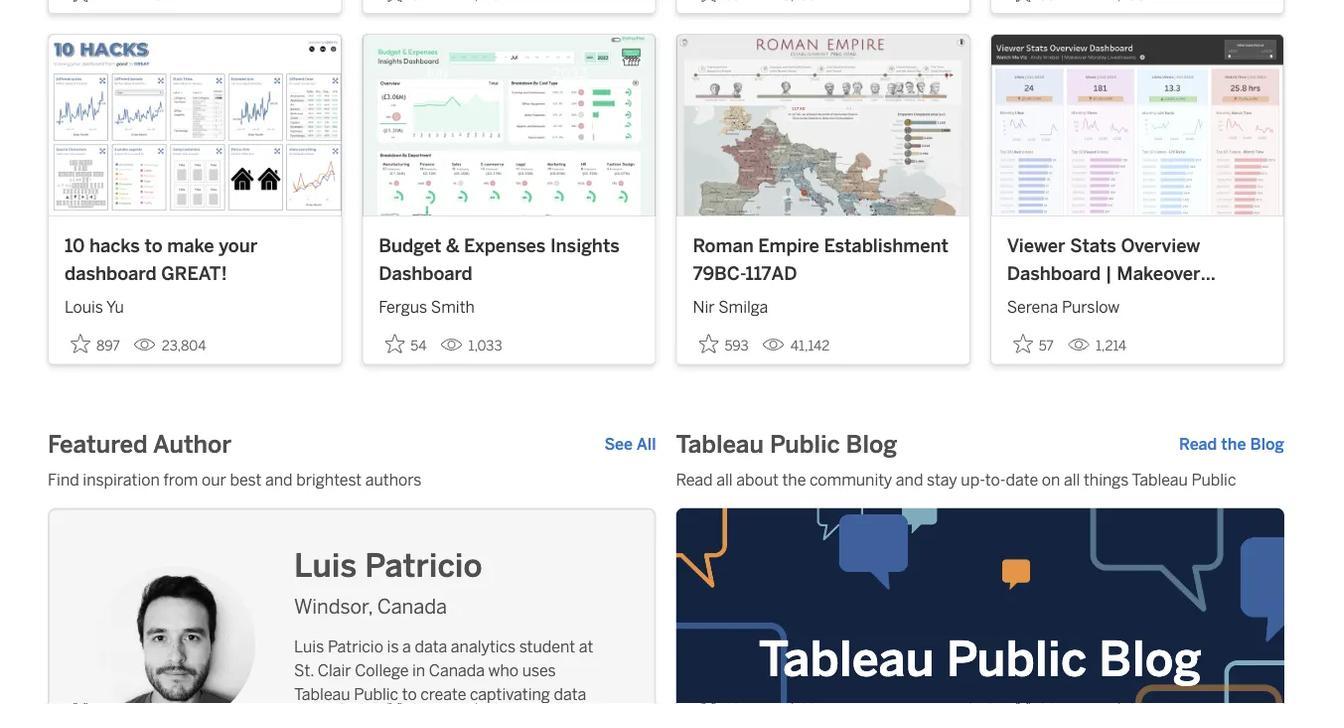 Task type: locate. For each thing, give the bounding box(es) containing it.
about
[[736, 472, 779, 490]]

things
[[1084, 472, 1129, 490]]

1 vertical spatial patricio
[[328, 638, 383, 657]]

see all
[[604, 436, 656, 455]]

featured author: luis1061 image
[[96, 567, 255, 704]]

louis yu
[[65, 298, 124, 317]]

see
[[604, 436, 633, 455]]

patricio inside luis patricio windsor, canada
[[365, 548, 482, 586]]

roman empire establishment 79bc-117ad link
[[693, 233, 953, 288]]

1 horizontal spatial dashboard
[[1007, 263, 1101, 285]]

luis patricio link
[[294, 545, 610, 589]]

1,033 views element
[[433, 331, 510, 363]]

1 vertical spatial canada
[[429, 662, 485, 681]]

luis inside luis patricio is a data analytics student at st. clair college in canada who uses
[[294, 638, 324, 657]]

0 horizontal spatial the
[[782, 472, 806, 490]]

featured author
[[48, 431, 232, 459]]

tableau inside heading
[[676, 431, 764, 459]]

0 horizontal spatial blog
[[846, 431, 897, 459]]

0 horizontal spatial add favorite image
[[71, 0, 90, 3]]

viewer
[[1007, 236, 1066, 258]]

0 horizontal spatial and
[[265, 472, 293, 490]]

see all link
[[604, 433, 656, 457]]

2 luis from the top
[[294, 638, 324, 657]]

1 and from the left
[[265, 472, 293, 490]]

see all featured authors element
[[604, 433, 656, 457]]

1 vertical spatial public
[[1192, 472, 1236, 490]]

10 hacks to make your dashboard great! link
[[65, 233, 325, 288]]

fergus smith link
[[379, 288, 639, 319]]

serena purslow link
[[1007, 288, 1268, 319]]

all
[[716, 472, 733, 490], [1064, 472, 1080, 490]]

your
[[219, 236, 258, 258]]

clair
[[318, 662, 351, 681]]

3 workbook thumbnail image from the left
[[677, 35, 969, 216]]

dashboard
[[65, 263, 157, 285]]

1 horizontal spatial blog
[[1099, 632, 1202, 689]]

luis patricio is a data analytics student at st. clair college in canada who uses
[[294, 638, 593, 681]]

yu
[[106, 298, 124, 317]]

luis
[[294, 548, 357, 586], [294, 638, 324, 657]]

authors
[[365, 472, 422, 490]]

patricio for luis patricio windsor, canada
[[365, 548, 482, 586]]

patricio up clair
[[328, 638, 383, 657]]

Add Favorite button
[[65, 0, 118, 9], [379, 0, 431, 9], [693, 0, 747, 9], [1007, 0, 1068, 9], [379, 329, 433, 361]]

12,293 views element
[[1068, 0, 1153, 11]]

empire
[[758, 236, 820, 258]]

dashboard down the budget on the top left of page
[[379, 263, 473, 285]]

patricio inside luis patricio is a data analytics student at st. clair college in canada who uses
[[328, 638, 383, 657]]

2 all from the left
[[1064, 472, 1080, 490]]

and
[[265, 472, 293, 490], [896, 472, 923, 490]]

tableau public blog link
[[676, 509, 1285, 704]]

patricio
[[365, 548, 482, 586], [328, 638, 383, 657]]

public inside heading
[[770, 431, 840, 459]]

117ad
[[746, 263, 797, 285]]

public
[[770, 431, 840, 459], [1192, 472, 1236, 490], [946, 632, 1087, 689]]

canada up the a
[[377, 596, 447, 620]]

date
[[1006, 472, 1038, 490]]

uses
[[522, 662, 556, 681]]

0 horizontal spatial public
[[770, 431, 840, 459]]

1,033
[[468, 338, 502, 355]]

0 vertical spatial luis
[[294, 548, 357, 586]]

2 vertical spatial tableau
[[759, 632, 934, 689]]

hacks
[[89, 236, 140, 258]]

add favorite image
[[1013, 0, 1033, 3]]

serena purslow
[[1007, 298, 1120, 317]]

Add Favorite button
[[65, 329, 126, 361]]

2 horizontal spatial add favorite image
[[699, 0, 719, 3]]

on
[[1042, 472, 1060, 490]]

1 horizontal spatial and
[[896, 472, 923, 490]]

23,804
[[162, 338, 206, 355]]

blog
[[846, 431, 897, 459], [1250, 436, 1285, 455], [1099, 632, 1202, 689]]

dashboard inside viewer stats overview dashboard | makeover monday 2023 w42
[[1007, 263, 1101, 285]]

read the blog link
[[1179, 433, 1285, 457]]

0 vertical spatial tableau
[[676, 431, 764, 459]]

canada down the data
[[429, 662, 485, 681]]

2 horizontal spatial public
[[1192, 472, 1236, 490]]

2 dashboard from the left
[[1007, 263, 1101, 285]]

luis up windsor, on the left bottom of page
[[294, 548, 357, 586]]

1 vertical spatial the
[[782, 472, 806, 490]]

1 horizontal spatial add favorite image
[[385, 0, 405, 3]]

79bc-
[[693, 263, 746, 285]]

and for tableau public blog
[[896, 472, 923, 490]]

read the blog
[[1179, 436, 1285, 455]]

4 workbook thumbnail image from the left
[[991, 35, 1284, 216]]

1 horizontal spatial all
[[1064, 472, 1080, 490]]

add favorite image
[[71, 0, 90, 3], [385, 0, 405, 3], [699, 0, 719, 3]]

read inside read the blog link
[[1179, 436, 1217, 455]]

w42
[[1130, 290, 1167, 312]]

makeover
[[1117, 263, 1201, 285]]

0 vertical spatial canada
[[377, 596, 447, 620]]

0 horizontal spatial dashboard
[[379, 263, 473, 285]]

workbook thumbnail image for overview
[[991, 35, 1284, 216]]

1 luis from the top
[[294, 548, 357, 586]]

1 workbook thumbnail image from the left
[[49, 35, 341, 216]]

insights
[[550, 236, 620, 258]]

0 vertical spatial public
[[770, 431, 840, 459]]

featured
[[48, 431, 148, 459]]

st.
[[294, 662, 314, 681]]

0 vertical spatial read
[[1179, 436, 1217, 455]]

patricio up the data
[[365, 548, 482, 586]]

tableau public blog
[[676, 431, 897, 459], [759, 632, 1202, 689]]

1 horizontal spatial read
[[1179, 436, 1217, 455]]

all left about
[[716, 472, 733, 490]]

0 vertical spatial the
[[1221, 436, 1246, 455]]

the
[[1221, 436, 1246, 455], [782, 472, 806, 490]]

from
[[163, 472, 198, 490]]

louis yu link
[[65, 288, 325, 319]]

serena
[[1007, 298, 1058, 317]]

to
[[145, 236, 163, 258]]

fergus smith
[[379, 298, 475, 317]]

2 and from the left
[[896, 472, 923, 490]]

897
[[96, 338, 120, 355]]

and for featured author
[[265, 472, 293, 490]]

0 horizontal spatial all
[[716, 472, 733, 490]]

‫nir smilga‬‎
[[693, 298, 768, 317]]

add favorite button containing 54
[[379, 329, 433, 361]]

canada
[[377, 596, 447, 620], [429, 662, 485, 681]]

read all about the community and stay up-to-date on all things tableau public
[[676, 472, 1236, 490]]

author
[[153, 431, 232, 459]]

10
[[65, 236, 85, 258]]

tableau public blog heading
[[676, 429, 897, 461]]

all right on
[[1064, 472, 1080, 490]]

41,142 views element
[[755, 331, 838, 363]]

luis for luis patricio is a data analytics student at st. clair college in canada who uses
[[294, 638, 324, 657]]

1 vertical spatial read
[[676, 472, 713, 490]]

to-
[[985, 472, 1006, 490]]

Add Favorite button
[[693, 329, 755, 361]]

and inside 'element'
[[265, 472, 293, 490]]

featured author heading
[[48, 429, 232, 461]]

read all about the community and stay up-to-date on all things tableau public element
[[676, 469, 1285, 493]]

stats
[[1070, 236, 1117, 258]]

1 horizontal spatial the
[[1221, 436, 1246, 455]]

and left stay
[[896, 472, 923, 490]]

luis up st.
[[294, 638, 324, 657]]

budget & expenses insights dashboard
[[379, 236, 620, 285]]

make
[[167, 236, 214, 258]]

workbook thumbnail image
[[49, 35, 341, 216], [363, 35, 655, 216], [677, 35, 969, 216], [991, 35, 1284, 216]]

1 dashboard from the left
[[379, 263, 473, 285]]

dashboard up monday
[[1007, 263, 1101, 285]]

0 horizontal spatial read
[[676, 472, 713, 490]]

great!
[[161, 263, 227, 285]]

1 vertical spatial luis
[[294, 638, 324, 657]]

dashboard
[[379, 263, 473, 285], [1007, 263, 1101, 285]]

monday
[[1007, 290, 1076, 312]]

‫nir smilga‬‎ link
[[693, 288, 953, 319]]

luis inside luis patricio windsor, canada
[[294, 548, 357, 586]]

0 vertical spatial patricio
[[365, 548, 482, 586]]

viewer stats overview dashboard | makeover monday 2023 w42 link
[[1007, 233, 1268, 312]]

and right best
[[265, 472, 293, 490]]

1 horizontal spatial public
[[946, 632, 1087, 689]]

2 workbook thumbnail image from the left
[[363, 35, 655, 216]]

roman
[[693, 236, 754, 258]]

Add Favorite button
[[1007, 329, 1060, 361]]

read inside "read all about the community and stay up-to-date on all things tableau public" element
[[676, 472, 713, 490]]

2 add favorite image from the left
[[385, 0, 405, 3]]



Task type: vqa. For each thing, say whether or not it's contained in the screenshot.


Task type: describe. For each thing, give the bounding box(es) containing it.
find
[[48, 472, 79, 490]]

593
[[725, 338, 749, 355]]

smilga‬‎
[[718, 298, 768, 317]]

brightest
[[296, 472, 362, 490]]

who
[[488, 662, 519, 681]]

workbook thumbnail image for expenses
[[363, 35, 655, 216]]

3 add favorite image from the left
[[699, 0, 719, 3]]

find inspiration from our best and brightest authors element
[[48, 469, 656, 493]]

1,214 views element
[[1060, 331, 1135, 363]]

college
[[355, 662, 409, 681]]

23,804 views element
[[126, 331, 214, 363]]

is
[[387, 638, 399, 657]]

fergus
[[379, 298, 427, 317]]

2 vertical spatial public
[[946, 632, 1087, 689]]

57
[[1039, 338, 1054, 355]]

analytics
[[451, 638, 516, 657]]

purslow
[[1062, 298, 1120, 317]]

best
[[230, 472, 262, 490]]

1,214
[[1096, 338, 1127, 355]]

luis for luis patricio windsor, canada
[[294, 548, 357, 586]]

workbook thumbnail image for establishment
[[677, 35, 969, 216]]

canada inside luis patricio windsor, canada
[[377, 596, 447, 620]]

‫nir
[[693, 298, 715, 317]]

a
[[402, 638, 411, 657]]

budget & expenses insights dashboard link
[[379, 233, 639, 288]]

viewer stats overview dashboard | makeover monday 2023 w42
[[1007, 236, 1201, 312]]

patricio for luis patricio is a data analytics student at st. clair college in canada who uses
[[328, 638, 383, 657]]

1 add favorite image from the left
[[71, 0, 90, 3]]

establishment
[[824, 236, 949, 258]]

at
[[579, 638, 593, 657]]

|
[[1106, 263, 1112, 285]]

&
[[446, 236, 459, 258]]

0 vertical spatial tableau public blog
[[676, 431, 897, 459]]

expenses
[[464, 236, 546, 258]]

roman empire establishment 79bc-117ad
[[693, 236, 949, 285]]

read for read the blog
[[1179, 436, 1217, 455]]

student
[[519, 638, 575, 657]]

budget
[[379, 236, 441, 258]]

1 vertical spatial tableau
[[1132, 472, 1188, 490]]

inspiration
[[83, 472, 160, 490]]

community
[[810, 472, 892, 490]]

data
[[415, 638, 447, 657]]

1 all from the left
[[716, 472, 733, 490]]

54
[[411, 338, 427, 355]]

our
[[202, 472, 226, 490]]

in
[[412, 662, 425, 681]]

10 hacks to make your dashboard great!
[[65, 236, 258, 285]]

luis patricio windsor, canada
[[294, 548, 482, 620]]

blog inside heading
[[846, 431, 897, 459]]

workbook thumbnail image for to
[[49, 35, 341, 216]]

dashboard inside budget & expenses insights dashboard
[[379, 263, 473, 285]]

louis
[[65, 298, 103, 317]]

2 horizontal spatial blog
[[1250, 436, 1285, 455]]

windsor,
[[294, 596, 373, 620]]

canada inside luis patricio is a data analytics student at st. clair college in canada who uses
[[429, 662, 485, 681]]

stay
[[927, 472, 957, 490]]

2023
[[1081, 290, 1126, 312]]

41,142
[[790, 338, 830, 355]]

overview
[[1121, 236, 1200, 258]]

smith
[[431, 298, 475, 317]]

read for read all about the community and stay up-to-date on all things tableau public
[[676, 472, 713, 490]]

1 vertical spatial tableau public blog
[[759, 632, 1202, 689]]

find inspiration from our best and brightest authors
[[48, 472, 422, 490]]

up-
[[961, 472, 985, 490]]

all
[[636, 436, 656, 455]]



